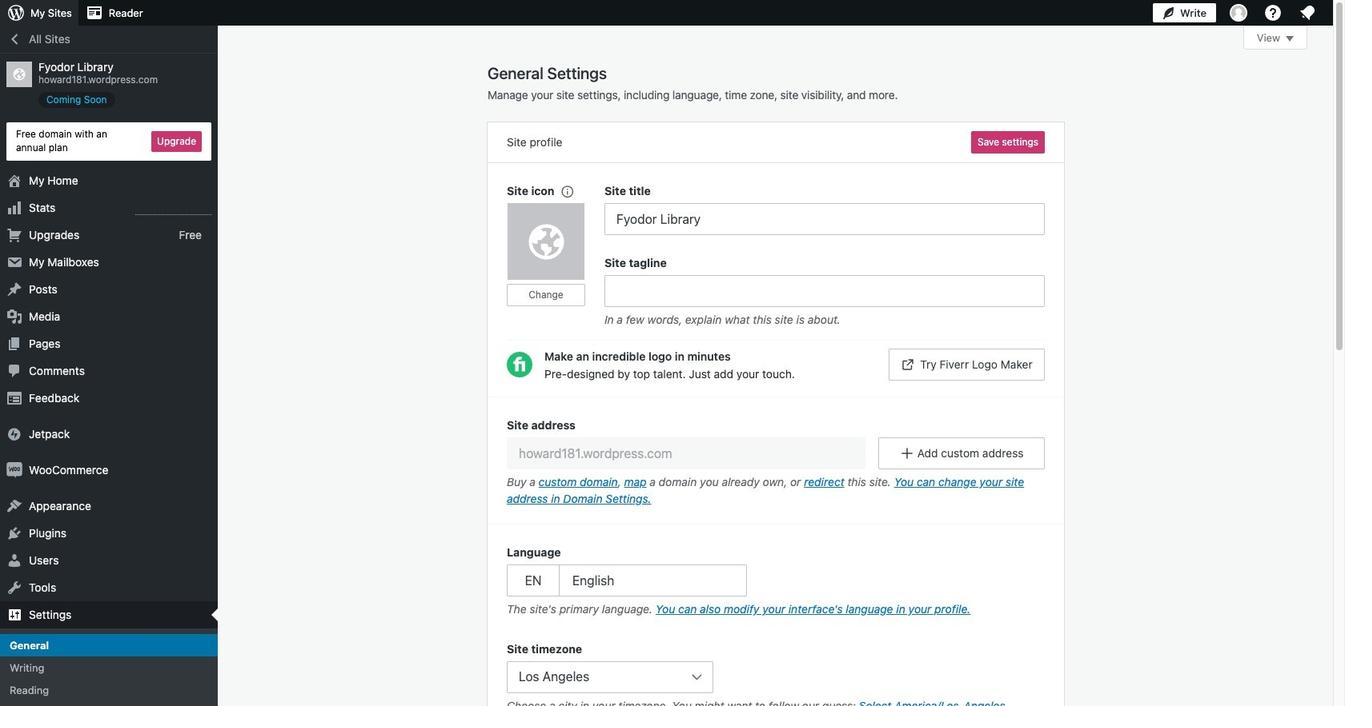 Task type: vqa. For each thing, say whether or not it's contained in the screenshot.
the leftmost refund
no



Task type: locate. For each thing, give the bounding box(es) containing it.
2 img image from the top
[[6, 462, 22, 478]]

more information image
[[559, 184, 574, 198]]

1 img image from the top
[[6, 426, 22, 442]]

img image
[[6, 426, 22, 442], [6, 462, 22, 478]]

None text field
[[604, 203, 1045, 235], [604, 275, 1045, 307], [507, 438, 866, 470], [604, 203, 1045, 235], [604, 275, 1045, 307], [507, 438, 866, 470]]

main content
[[488, 26, 1307, 707]]

group
[[507, 183, 604, 332], [604, 183, 1045, 235], [604, 255, 1045, 332], [488, 397, 1064, 525], [507, 544, 1045, 622], [507, 641, 1045, 707]]

0 vertical spatial img image
[[6, 426, 22, 442]]

1 vertical spatial img image
[[6, 462, 22, 478]]

fiverr small logo image
[[507, 352, 532, 378]]



Task type: describe. For each thing, give the bounding box(es) containing it.
my profile image
[[1230, 4, 1247, 22]]

help image
[[1263, 3, 1283, 22]]

closed image
[[1286, 36, 1294, 42]]

highest hourly views 0 image
[[135, 205, 211, 215]]

manage your notifications image
[[1298, 3, 1317, 22]]



